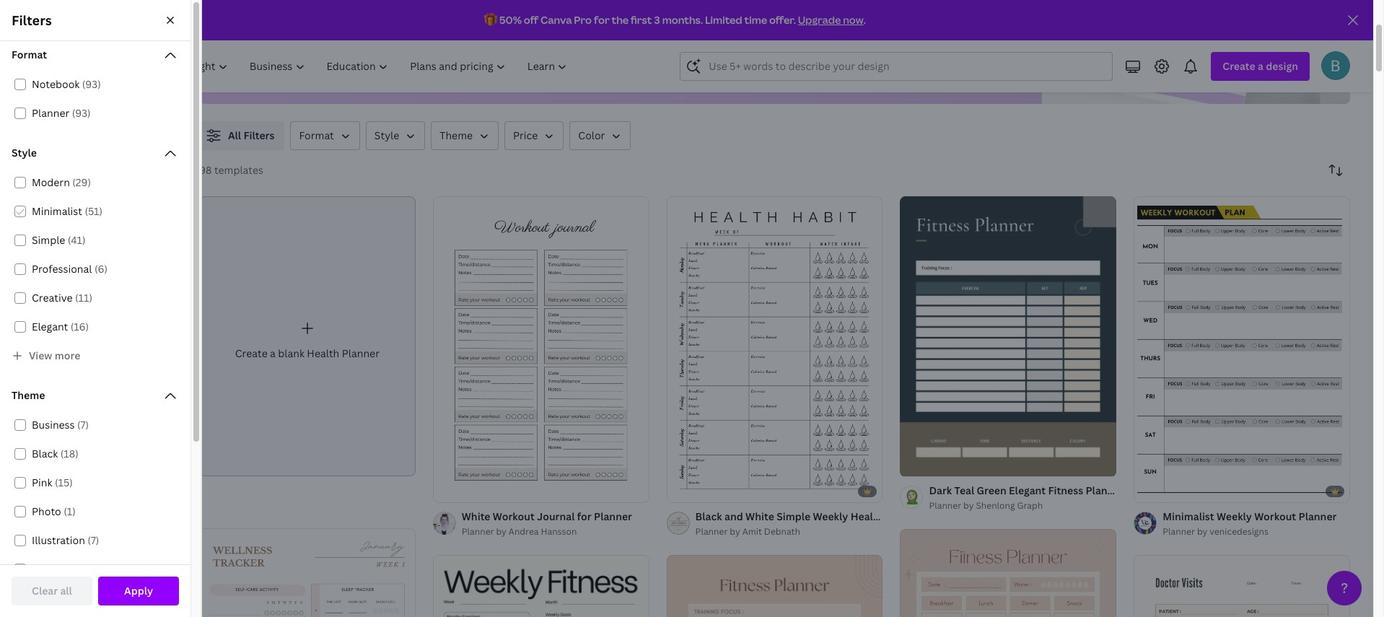 Task type: locate. For each thing, give the bounding box(es) containing it.
black inside black and white simple weekly health habit tracker planner planner by amit debnath
[[695, 510, 722, 523]]

business up black (18)
[[32, 418, 75, 432]]

0 horizontal spatial style
[[12, 146, 37, 159]]

create left blank
[[235, 346, 268, 360]]

1 horizontal spatial and
[[725, 510, 743, 523]]

and
[[80, 422, 98, 436], [725, 510, 743, 523]]

by down teal
[[963, 499, 974, 512]]

apply button
[[98, 577, 179, 605]]

1 horizontal spatial style
[[374, 128, 399, 142]]

browse high quality health planner templates for your next design
[[222, 1, 590, 17]]

health planner templates image
[[1042, 0, 1350, 104], [1085, 0, 1291, 118]]

minimalist weekly workout planner planner by venicedesigns
[[1163, 510, 1337, 538]]

all for all templates
[[49, 197, 62, 211]]

workout inside minimalist weekly workout planner planner by venicedesigns
[[1254, 510, 1296, 523]]

1 horizontal spatial elegant
[[1009, 484, 1046, 497]]

2 health planner templates image from the left
[[1085, 0, 1291, 118]]

filters up notebook
[[12, 12, 52, 29]]

video
[[49, 340, 77, 354]]

planner left 'amit'
[[695, 525, 728, 538]]

(18)
[[60, 447, 78, 460]]

1 vertical spatial simple
[[777, 510, 810, 523]]

by inside black and white simple weekly health habit tracker planner planner by amit debnath
[[730, 525, 740, 538]]

0 horizontal spatial weekly
[[813, 510, 848, 523]]

1 horizontal spatial filters
[[244, 128, 275, 142]]

1 vertical spatial format
[[299, 128, 334, 142]]

2 horizontal spatial templates
[[420, 1, 476, 17]]

health right blank
[[307, 346, 339, 360]]

planner right fitness
[[1086, 484, 1124, 497]]

pink
[[32, 476, 52, 489]]

filters
[[12, 12, 52, 29], [244, 128, 275, 142]]

(29)
[[72, 175, 91, 189]]

templates down (29)
[[64, 197, 113, 211]]

0 vertical spatial business
[[49, 230, 92, 244]]

0 horizontal spatial elegant
[[32, 320, 68, 333]]

1 horizontal spatial simple
[[777, 510, 810, 523]]

minimalist inside minimalist weekly workout planner planner by venicedesigns
[[1163, 510, 1214, 523]]

0 horizontal spatial all
[[49, 197, 62, 211]]

1 horizontal spatial black
[[695, 510, 722, 523]]

modern
[[32, 175, 70, 189]]

all templates link
[[20, 191, 168, 218]]

workout inside white workout journal for planner planner by andrea hansson
[[493, 510, 535, 523]]

0 horizontal spatial minimalist
[[32, 204, 82, 218]]

2 white from the left
[[746, 510, 774, 523]]

style
[[374, 128, 399, 142], [12, 146, 37, 159]]

simple
[[32, 233, 65, 247], [777, 510, 810, 523]]

the
[[612, 13, 629, 27]]

white workout journal for planner image
[[433, 196, 649, 502]]

0 horizontal spatial templates
[[64, 197, 113, 211]]

1 workout from the left
[[493, 510, 535, 523]]

neutral feminine workout planner image
[[900, 529, 1117, 617]]

minimalist for minimalist (51)
[[32, 204, 82, 218]]

2 weekly from the left
[[1217, 510, 1252, 523]]

1 vertical spatial and
[[725, 510, 743, 523]]

(93) down •
[[72, 106, 91, 120]]

simple left (41)
[[32, 233, 65, 247]]

off
[[524, 13, 538, 27]]

fitness
[[1048, 484, 1083, 497]]

for right journal
[[577, 510, 592, 523]]

simple (41)
[[32, 233, 86, 247]]

1 vertical spatial elegant
[[1009, 484, 1046, 497]]

for left your
[[479, 1, 495, 17]]

0 horizontal spatial and
[[80, 422, 98, 436]]

create
[[235, 346, 268, 360], [46, 543, 79, 556]]

format right all filters
[[299, 128, 334, 142]]

0 vertical spatial a
[[270, 346, 276, 360]]

0 vertical spatial style
[[374, 128, 399, 142]]

all down modern
[[49, 197, 62, 211]]

cards
[[49, 422, 77, 436]]

3
[[654, 13, 660, 27]]

all inside button
[[228, 128, 241, 142]]

and up 'amit'
[[725, 510, 743, 523]]

🎁 50% off canva pro for the first 3 months. limited time offer. upgrade now .
[[484, 13, 866, 27]]

(93) up 1
[[82, 77, 101, 91]]

planner down dark
[[929, 499, 961, 512]]

minimalist up simple (41)
[[32, 204, 82, 218]]

0 vertical spatial (7)
[[77, 418, 89, 432]]

black
[[32, 447, 58, 460], [695, 510, 722, 523]]

minimalist up venicedesigns
[[1163, 510, 1214, 523]]

all for all filters
[[228, 128, 241, 142]]

minimalist for minimalist weekly workout planner planner by venicedesigns
[[1163, 510, 1214, 523]]

by left venicedesigns
[[1197, 525, 1208, 538]]

create up health (98)
[[46, 543, 79, 556]]

0 horizontal spatial filters
[[12, 12, 52, 29]]

0 horizontal spatial white
[[462, 510, 490, 523]]

invitations
[[101, 422, 152, 436]]

workout
[[493, 510, 535, 523], [1254, 510, 1296, 523]]

filters up 98 templates
[[244, 128, 275, 142]]

(93)
[[82, 77, 101, 91], [72, 106, 91, 120]]

1 horizontal spatial a
[[270, 346, 276, 360]]

minimalist (51)
[[32, 204, 103, 218]]

0 horizontal spatial create
[[46, 543, 79, 556]]

photos
[[49, 455, 84, 469]]

0 vertical spatial theme
[[440, 128, 473, 142]]

and inside black and white simple weekly health habit tracker planner planner by amit debnath
[[725, 510, 743, 523]]

1 vertical spatial business
[[32, 418, 75, 432]]

templates left 🎁
[[420, 1, 476, 17]]

1 horizontal spatial white
[[746, 510, 774, 523]]

filters inside all filters button
[[244, 128, 275, 142]]

planner up planner by venicedesigns link
[[1299, 510, 1337, 523]]

workout up planner by venicedesigns link
[[1254, 510, 1296, 523]]

planner left venicedesigns
[[1163, 525, 1195, 538]]

0 vertical spatial (93)
[[82, 77, 101, 91]]

illustration
[[32, 533, 85, 547]]

1 vertical spatial black
[[695, 510, 722, 523]]

0 vertical spatial simple
[[32, 233, 65, 247]]

0 vertical spatial minimalist
[[32, 204, 82, 218]]

and for black
[[725, 510, 743, 523]]

a left blank
[[270, 346, 276, 360]]

0 vertical spatial all
[[228, 128, 241, 142]]

health inside black and white simple weekly health habit tracker planner planner by amit debnath
[[851, 510, 884, 523]]

planners
[[52, 258, 95, 271]]

2 workout from the left
[[1254, 510, 1296, 523]]

theme inside button
[[440, 128, 473, 142]]

all
[[228, 128, 241, 142], [49, 197, 62, 211]]

business inside business link
[[49, 230, 92, 244]]

1 horizontal spatial format
[[299, 128, 334, 142]]

health up the clear
[[32, 562, 64, 576]]

for left "the"
[[594, 13, 610, 27]]

time
[[744, 13, 767, 27]]

0 horizontal spatial theme
[[12, 388, 45, 402]]

0 vertical spatial black
[[32, 447, 58, 460]]

debnath
[[764, 525, 800, 538]]

weekly up venicedesigns
[[1217, 510, 1252, 523]]

0 horizontal spatial format
[[12, 48, 47, 61]]

None search field
[[680, 52, 1113, 81]]

minimalist weekly workout planner link
[[1163, 509, 1337, 525]]

simple up "planner by amit debnath" link
[[777, 510, 810, 523]]

create for create a blank health planner
[[235, 346, 268, 360]]

0 vertical spatial templates
[[420, 1, 476, 17]]

0 horizontal spatial black
[[32, 447, 58, 460]]

98
[[199, 163, 212, 177]]

1 vertical spatial (7)
[[88, 533, 99, 547]]

photo
[[32, 504, 61, 518]]

templates
[[420, 1, 476, 17], [214, 163, 263, 177], [64, 197, 113, 211]]

style inside dropdown button
[[12, 146, 37, 159]]

a left "team"
[[81, 543, 87, 556]]

1 vertical spatial filters
[[244, 128, 275, 142]]

elegant up video
[[32, 320, 68, 333]]

1 weekly from the left
[[813, 510, 848, 523]]

white inside white workout journal for planner planner by andrea hansson
[[462, 510, 490, 523]]

1 horizontal spatial weekly
[[1217, 510, 1252, 523]]

style up modern
[[12, 146, 37, 159]]

(93) for notebook (93)
[[82, 77, 101, 91]]

clear all
[[32, 584, 72, 598]]

business down minimalist (51)
[[49, 230, 92, 244]]

canva
[[541, 13, 572, 27]]

planner right blank
[[342, 346, 380, 360]]

1 vertical spatial all
[[49, 197, 62, 211]]

notebook (93)
[[32, 77, 101, 91]]

0 vertical spatial and
[[80, 422, 98, 436]]

1 vertical spatial minimalist
[[1163, 510, 1214, 523]]

1 vertical spatial create
[[46, 543, 79, 556]]

style button
[[3, 139, 188, 168]]

business link
[[43, 224, 168, 251]]

business (7)
[[32, 418, 89, 432]]

1 horizontal spatial minimalist
[[1163, 510, 1214, 523]]

a inside button
[[81, 543, 87, 556]]

and right cards
[[80, 422, 98, 436]]

0 vertical spatial elegant
[[32, 320, 68, 333]]

all
[[60, 584, 72, 598]]

teal
[[954, 484, 974, 497]]

0 vertical spatial filters
[[12, 12, 52, 29]]

1 horizontal spatial templates
[[214, 163, 263, 177]]

business
[[49, 230, 92, 244], [32, 418, 75, 432]]

1 horizontal spatial workout
[[1254, 510, 1296, 523]]

elegant up graph
[[1009, 484, 1046, 497]]

1 health planner templates image from the left
[[1042, 0, 1350, 104]]

business for business (7)
[[32, 418, 75, 432]]

format inside dropdown button
[[12, 48, 47, 61]]

1 horizontal spatial create
[[235, 346, 268, 360]]

professional
[[32, 262, 92, 276]]

1 horizontal spatial theme
[[440, 128, 473, 142]]

black and white simple weekly health habit tracker planner image
[[667, 196, 883, 502]]

by left andrea
[[496, 525, 507, 538]]

business for business
[[49, 230, 92, 244]]

1 white from the left
[[462, 510, 490, 523]]

1 vertical spatial templates
[[214, 163, 263, 177]]

format button
[[290, 121, 360, 150]]

theme button
[[3, 382, 188, 411]]

1 horizontal spatial all
[[228, 128, 241, 142]]

top level navigation element
[[127, 52, 580, 81]]

all filters button
[[199, 121, 285, 150]]

templates for 98 templates
[[214, 163, 263, 177]]

2 vertical spatial templates
[[64, 197, 113, 211]]

health left habit in the right bottom of the page
[[851, 510, 884, 523]]

0 horizontal spatial workout
[[493, 510, 535, 523]]

format up notebook
[[12, 48, 47, 61]]

video link
[[43, 333, 168, 361]]

planner down "free" on the left top of the page
[[32, 106, 69, 120]]

0 horizontal spatial a
[[81, 543, 87, 556]]

1 vertical spatial style
[[12, 146, 37, 159]]

1 vertical spatial (93)
[[72, 106, 91, 120]]

quality
[[293, 1, 332, 17]]

1 vertical spatial a
[[81, 543, 87, 556]]

templates right 98
[[214, 163, 263, 177]]

now
[[843, 13, 864, 27]]

style right format button
[[374, 128, 399, 142]]

create inside button
[[46, 543, 79, 556]]

view
[[29, 348, 52, 362]]

theme
[[440, 128, 473, 142], [12, 388, 45, 402]]

modern (29)
[[32, 175, 91, 189]]

color button
[[570, 121, 631, 150]]

dark
[[929, 484, 952, 497]]

theme down the view
[[12, 388, 45, 402]]

workout up andrea
[[493, 510, 535, 523]]

theme right style button
[[440, 128, 473, 142]]

all up 98 templates
[[228, 128, 241, 142]]

0 vertical spatial create
[[235, 346, 268, 360]]

tan simple neutral abstract fitness workout planner image
[[667, 555, 883, 617]]

0 vertical spatial format
[[12, 48, 47, 61]]

icons link
[[20, 482, 168, 509]]

clear all button
[[12, 577, 92, 605]]

amit
[[742, 525, 762, 538]]

theme inside dropdown button
[[12, 388, 45, 402]]

by left 'amit'
[[730, 525, 740, 538]]

1 horizontal spatial for
[[577, 510, 592, 523]]

1 vertical spatial theme
[[12, 388, 45, 402]]

apply
[[124, 584, 153, 598]]

planner up the top level navigation element
[[374, 1, 417, 17]]

weekly up "planner by amit debnath" link
[[813, 510, 848, 523]]



Task type: describe. For each thing, give the bounding box(es) containing it.
create a team button
[[12, 535, 188, 564]]

venicedesigns
[[1210, 525, 1269, 538]]

(15)
[[55, 476, 73, 489]]

(11)
[[75, 291, 92, 305]]

cards and invitations link
[[43, 416, 168, 443]]

journal
[[537, 510, 575, 523]]

(7) for illustration (7)
[[88, 533, 99, 547]]

social
[[49, 285, 78, 299]]

format inside button
[[299, 128, 334, 142]]

style inside button
[[374, 128, 399, 142]]

clear
[[32, 584, 58, 598]]

free
[[58, 92, 76, 104]]

graph
[[1017, 499, 1043, 512]]

beige simple and minimal printable weekly fitness planner image
[[433, 555, 649, 617]]

a for team
[[81, 543, 87, 556]]

tracker
[[916, 510, 952, 523]]

(98)
[[67, 562, 86, 576]]

create a blank health planner link
[[199, 196, 416, 476]]

planner right journal
[[594, 510, 632, 523]]

white inside black and white simple weekly health habit tracker planner planner by amit debnath
[[746, 510, 774, 523]]

pro
[[574, 13, 592, 27]]

creative
[[32, 291, 73, 305]]

high
[[266, 1, 290, 17]]

doctor visits medical planner image
[[1134, 555, 1350, 617]]

free •
[[58, 92, 82, 104]]

by inside white workout journal for planner planner by andrea hansson
[[496, 525, 507, 538]]

health right quality
[[334, 1, 371, 17]]

create a team
[[46, 543, 114, 556]]

0 horizontal spatial for
[[479, 1, 495, 17]]

pink minimalist weekly wellness tracker planner image
[[199, 528, 416, 617]]

dark teal green elegant fitness planner planner by shenlong graph
[[929, 484, 1124, 512]]

create a blank health planner
[[235, 346, 380, 360]]

planner by venicedesigns link
[[1163, 525, 1337, 539]]

back
[[46, 163, 69, 177]]

social media link
[[43, 279, 168, 306]]

elegant inside dark teal green elegant fitness planner planner by shenlong graph
[[1009, 484, 1046, 497]]

to
[[72, 163, 82, 177]]

months.
[[662, 13, 703, 27]]

cards and invitations
[[49, 422, 152, 436]]

by inside dark teal green elegant fitness planner planner by shenlong graph
[[963, 499, 974, 512]]

planner down teal
[[954, 510, 993, 523]]

(16)
[[71, 320, 89, 333]]

design
[[554, 1, 590, 17]]

price button
[[504, 121, 564, 150]]

next
[[527, 1, 551, 17]]

black and white simple weekly health habit tracker planner link
[[695, 509, 993, 525]]

create for create a team
[[46, 543, 79, 556]]

planner left andrea
[[462, 525, 494, 538]]

view more
[[29, 348, 80, 362]]

white workout journal for planner planner by andrea hansson
[[462, 510, 632, 538]]

weekly inside minimalist weekly workout planner planner by venicedesigns
[[1217, 510, 1252, 523]]

1
[[96, 92, 101, 104]]

(6)
[[94, 262, 108, 276]]

minimalist weekly workout planner image
[[1134, 196, 1350, 502]]

photo (1)
[[32, 504, 76, 518]]

dark teal green elegant fitness planner link
[[929, 483, 1124, 499]]

home
[[85, 163, 114, 177]]

planner by shenlong graph link
[[929, 499, 1117, 513]]

browse
[[222, 1, 263, 17]]

planner by andrea hansson link
[[462, 525, 632, 539]]

black for black (18)
[[32, 447, 58, 460]]

.
[[864, 13, 866, 27]]

upgrade now button
[[798, 13, 864, 27]]

price
[[513, 128, 538, 142]]

for inside white workout journal for planner planner by andrea hansson
[[577, 510, 592, 523]]

(1)
[[64, 504, 76, 518]]

black for black and white simple weekly health habit tracker planner planner by amit debnath
[[695, 510, 722, 523]]

all templates
[[49, 197, 113, 211]]

simple inside black and white simple weekly health habit tracker planner planner by amit debnath
[[777, 510, 810, 523]]

view more button
[[9, 341, 182, 370]]

(7) for business (7)
[[77, 418, 89, 432]]

pink (15)
[[32, 476, 73, 489]]

social media
[[49, 285, 111, 299]]

back to home
[[46, 163, 114, 177]]

white workout journal for planner link
[[462, 509, 632, 525]]

format button
[[3, 41, 188, 70]]

habit
[[886, 510, 913, 523]]

98 templates
[[199, 163, 263, 177]]

shenlong
[[976, 499, 1015, 512]]

limited
[[705, 13, 742, 27]]

(93) for planner (93)
[[72, 106, 91, 120]]

more
[[55, 348, 80, 362]]

(41)
[[68, 233, 86, 247]]

dark teal green elegant fitness planner image
[[900, 196, 1117, 476]]

black (18)
[[32, 447, 78, 460]]

templates for all templates
[[64, 197, 113, 211]]

andrea
[[509, 525, 539, 538]]

green
[[977, 484, 1007, 497]]

hansson
[[541, 525, 577, 538]]

notebook
[[32, 77, 80, 91]]

by inside minimalist weekly workout planner planner by venicedesigns
[[1197, 525, 1208, 538]]

🎁
[[484, 13, 497, 27]]

media
[[81, 285, 111, 299]]

create a blank health planner element
[[199, 196, 416, 476]]

•
[[79, 92, 82, 104]]

weekly inside black and white simple weekly health habit tracker planner planner by amit debnath
[[813, 510, 848, 523]]

2 horizontal spatial for
[[594, 13, 610, 27]]

a for blank
[[270, 346, 276, 360]]

upgrade
[[798, 13, 841, 27]]

elegant (16)
[[32, 320, 89, 333]]

back to home link
[[12, 156, 188, 185]]

0 horizontal spatial simple
[[32, 233, 65, 247]]

personal
[[58, 76, 101, 89]]

health (98)
[[32, 562, 86, 576]]

and for cards
[[80, 422, 98, 436]]

professional (6)
[[32, 262, 108, 276]]

style button
[[366, 121, 425, 150]]

education
[[49, 312, 98, 326]]

50%
[[499, 13, 522, 27]]

photos link
[[20, 449, 168, 476]]



Task type: vqa. For each thing, say whether or not it's contained in the screenshot.


